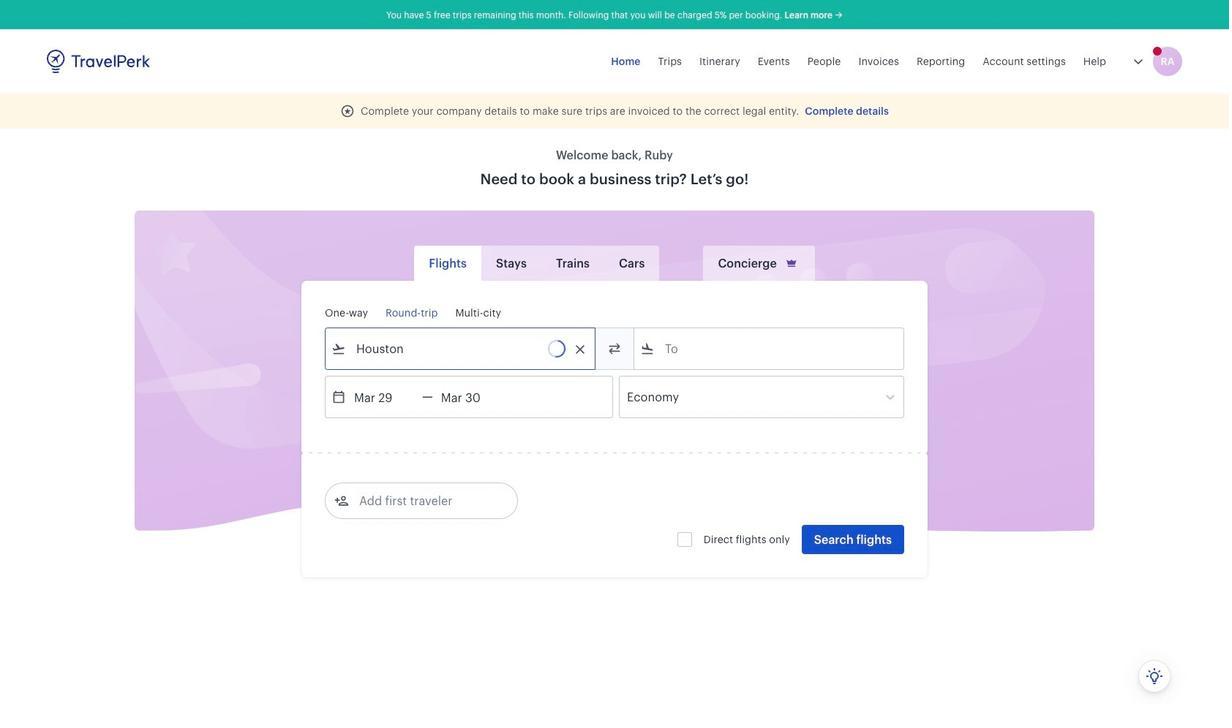 Task type: locate. For each thing, give the bounding box(es) containing it.
Add first traveler search field
[[349, 490, 501, 513]]

To search field
[[655, 337, 885, 361]]

From search field
[[346, 337, 576, 361]]



Task type: describe. For each thing, give the bounding box(es) containing it.
Depart text field
[[346, 377, 422, 418]]

Return text field
[[433, 377, 509, 418]]



